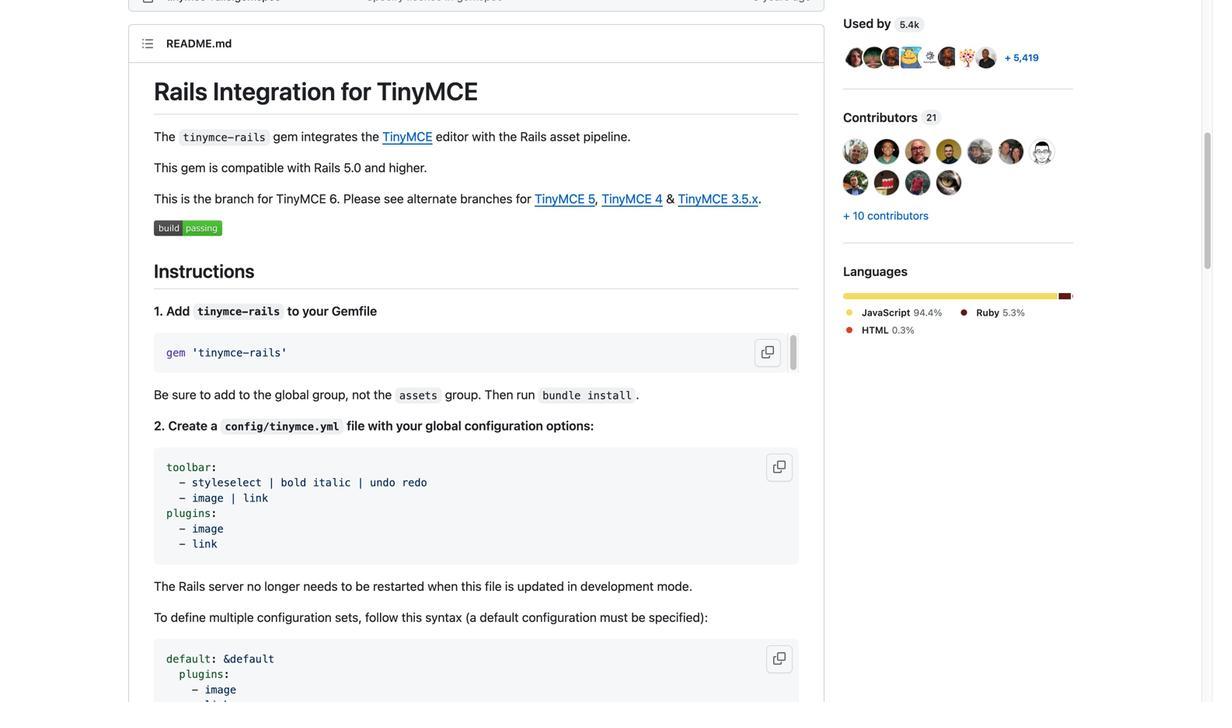 Task type: vqa. For each thing, say whether or not it's contained in the screenshot.
first Why am I seeing this? image from the top of the page
no



Task type: locate. For each thing, give the bounding box(es) containing it.
| left bold
[[268, 477, 275, 489]]

0 vertical spatial copy image
[[774, 461, 786, 473]]

1 horizontal spatial link
[[243, 492, 268, 504]]

your down assets
[[396, 418, 423, 433]]

see
[[384, 191, 404, 206]]

3.5.x
[[732, 191, 758, 206]]

dot fill image left html
[[843, 324, 856, 336]]

default down define at the bottom of page
[[166, 653, 211, 665]]

this for this gem is compatible with rails 5.0 and higher.
[[154, 160, 178, 175]]

@wvengen image
[[843, 45, 868, 70]]

| down styleselect
[[230, 492, 236, 504]]

1 vertical spatial this
[[154, 191, 178, 206]]

config/tinymce.yml
[[225, 421, 339, 433]]

2 the from the top
[[154, 579, 176, 593]]

row
[[129, 0, 824, 11]]

link up 'server'
[[192, 538, 217, 550]]

longer
[[264, 579, 300, 593]]

@madding image
[[937, 170, 962, 195]]

table of contents image
[[141, 37, 154, 50]]

plugins down &default at left bottom
[[179, 668, 224, 680]]

1 vertical spatial this
[[402, 610, 422, 625]]

dot fill image for html
[[843, 324, 856, 336]]

+ left the '5,419'
[[1005, 52, 1011, 63]]

create
[[168, 418, 208, 433]]

1 horizontal spatial with
[[368, 418, 393, 433]]

used
[[843, 16, 874, 31]]

+ left 10
[[843, 209, 850, 222]]

the
[[154, 129, 176, 144], [154, 579, 176, 593]]

@heaven image
[[843, 170, 868, 195]]

+
[[1005, 52, 1011, 63], [843, 209, 850, 222]]

2 horizontal spatial is
[[505, 579, 514, 593]]

your left the gemfile
[[302, 303, 329, 318]]

gem 'tinymce-rails'
[[166, 347, 287, 359]]

used by 5.4k
[[843, 16, 920, 31]]

0 vertical spatial be
[[356, 579, 370, 593]]

pipeline.
[[584, 129, 631, 144]]

tinymce- inside 1. add tinymce-rails to your gemfile
[[197, 306, 248, 318]]

plugins up image - link
[[166, 507, 211, 519]]

@sprestel image
[[937, 139, 962, 164]]

: -
[[166, 461, 217, 489], [166, 507, 217, 535]]

global up "config/tinymce.yml" on the left of the page
[[275, 387, 309, 402]]

in
[[568, 579, 577, 593]]

2 horizontal spatial with
[[472, 129, 496, 144]]

rails up compatible
[[234, 131, 266, 144]]

by
[[877, 16, 891, 31]]

build status image
[[154, 220, 222, 236]]

2 - from the top
[[179, 492, 185, 504]]

0 horizontal spatial with
[[287, 160, 311, 175]]

updated
[[518, 579, 564, 593]]

the for the tinymce-rails gem integrates the tinymce editor with the rails asset pipeline.
[[154, 129, 176, 144]]

toolbar
[[166, 461, 211, 473]]

2 vertical spatial image
[[205, 684, 236, 696]]

needs
[[303, 579, 338, 593]]

server
[[209, 579, 244, 593]]

2 horizontal spatial for
[[516, 191, 532, 206]]

be up sets,
[[356, 579, 370, 593]]

cell
[[141, 0, 154, 5]]

2 vertical spatial with
[[368, 418, 393, 433]]

global
[[275, 387, 309, 402], [426, 418, 462, 433]]

0 vertical spatial this
[[461, 579, 482, 593]]

bold
[[281, 477, 306, 489]]

for right branches
[[516, 191, 532, 206]]

for
[[341, 76, 372, 106], [257, 191, 273, 206], [516, 191, 532, 206]]

@kazungudev image
[[918, 45, 943, 70]]

alternate
[[407, 191, 457, 206]]

is left updated
[[505, 579, 514, 593]]

this right follow
[[402, 610, 422, 625]]

,
[[595, 191, 599, 206]]

html 0.3%
[[862, 325, 915, 335]]

1 this from the top
[[154, 160, 178, 175]]

restarted
[[373, 579, 424, 593]]

rails integration for tinymce
[[154, 76, 478, 106]]

0 horizontal spatial file
[[347, 418, 365, 433]]

@ger619 image
[[974, 45, 999, 70]]

copy image for plugins
[[774, 652, 786, 665]]

configuration
[[465, 418, 543, 433], [257, 610, 332, 625], [522, 610, 597, 625]]

this right when
[[461, 579, 482, 593]]

0 horizontal spatial this
[[402, 610, 422, 625]]

: up styleselect
[[211, 461, 217, 473]]

: - down styleselect
[[166, 507, 217, 535]]

0 horizontal spatial default
[[166, 653, 211, 665]]

1 horizontal spatial +
[[1005, 52, 1011, 63]]

dot fill image left "javascript"
[[843, 306, 856, 319]]

be
[[356, 579, 370, 593], [631, 610, 646, 625]]

is up build status image
[[181, 191, 190, 206]]

1 vertical spatial global
[[426, 418, 462, 433]]

link inside image - link
[[192, 538, 217, 550]]

0 vertical spatial .
[[758, 191, 762, 206]]

rails left asset
[[520, 129, 547, 144]]

1 horizontal spatial default
[[480, 610, 519, 625]]

assets
[[399, 389, 438, 402]]

1 vertical spatial rails
[[248, 306, 280, 318]]

tinymce-
[[183, 131, 234, 144], [197, 306, 248, 318]]

file down not
[[347, 418, 365, 433]]

0 vertical spatial : -
[[166, 461, 217, 489]]

link down styleselect
[[243, 492, 268, 504]]

@samvera labs image
[[955, 45, 980, 70]]

tinymce
[[377, 76, 478, 106], [383, 129, 433, 144], [276, 191, 326, 206], [535, 191, 585, 206], [602, 191, 652, 206], [678, 191, 728, 206]]

tinymce- up compatible
[[183, 131, 234, 144]]

| left undo
[[357, 477, 364, 489]]

+ 5,419 link
[[843, 45, 1074, 70]]

gem down add
[[166, 347, 185, 359]]

javascript 94.4 element
[[843, 293, 1058, 299]]

is up branch at left
[[209, 160, 218, 175]]

group.
[[445, 387, 482, 402]]

for right branch at left
[[257, 191, 273, 206]]

2 : from the top
[[211, 507, 217, 519]]

1 - from the top
[[179, 477, 185, 489]]

branches
[[460, 191, 513, 206]]

1 horizontal spatial be
[[631, 610, 646, 625]]

grid
[[129, 0, 824, 11]]

rails left 5.0
[[314, 160, 341, 175]]

global down group.
[[426, 418, 462, 433]]

1 vertical spatial is
[[181, 191, 190, 206]]

file
[[347, 418, 365, 433], [485, 579, 502, 593]]

rails
[[154, 76, 208, 106], [520, 129, 547, 144], [314, 160, 341, 175], [179, 579, 205, 593]]

specified):
[[649, 610, 708, 625]]

1 vertical spatial +
[[843, 209, 850, 222]]

1 the from the top
[[154, 129, 176, 144]]

editor
[[436, 129, 469, 144]]

10
[[853, 209, 865, 222]]

0 vertical spatial this
[[154, 160, 178, 175]]

rails up the rails'
[[248, 306, 280, 318]]

1 horizontal spatial .
[[758, 191, 762, 206]]

5.4k
[[900, 19, 920, 30]]

undo
[[370, 477, 396, 489]]

2 vertical spatial is
[[505, 579, 514, 593]]

2 vertical spatial gem
[[166, 347, 185, 359]]

file left updated
[[485, 579, 502, 593]]

2 copy image from the top
[[774, 652, 786, 665]]

1 vertical spatial :
[[211, 507, 217, 519]]

- inside image - link
[[179, 538, 185, 550]]

0 vertical spatial tinymce-
[[183, 131, 234, 144]]

1 vertical spatial link
[[192, 538, 217, 550]]

2 this from the top
[[154, 191, 178, 206]]

:
[[211, 461, 217, 473], [211, 507, 217, 519]]

please
[[344, 191, 381, 206]]

0 horizontal spatial be
[[356, 579, 370, 593]]

tinymce up tinymce link
[[377, 76, 478, 106]]

1 vertical spatial .
[[636, 387, 640, 402]]

rails inside 1. add tinymce-rails to your gemfile
[[248, 306, 280, 318]]

copy image
[[774, 461, 786, 473], [774, 652, 786, 665]]

94.4%
[[914, 307, 943, 318]]

0 horizontal spatial .
[[636, 387, 640, 402]]

@nexneo image
[[875, 139, 899, 164]]

5.3%
[[1003, 307, 1025, 318]]

bundle
[[543, 389, 581, 402]]

0 vertical spatial rails
[[234, 131, 266, 144]]

0 horizontal spatial is
[[181, 191, 190, 206]]

0 horizontal spatial global
[[275, 387, 309, 402]]

the for the rails server no longer needs to be restarted when this file is updated in development mode.
[[154, 579, 176, 593]]

1 copy image from the top
[[774, 461, 786, 473]]

plugins
[[166, 507, 211, 519], [179, 668, 224, 680]]

0 horizontal spatial link
[[192, 538, 217, 550]]

1 vertical spatial : -
[[166, 507, 217, 535]]

0 horizontal spatial +
[[843, 209, 850, 222]]

0 vertical spatial the
[[154, 129, 176, 144]]

dot fill image
[[843, 306, 856, 319], [958, 306, 970, 319], [843, 324, 856, 336]]

0 vertical spatial link
[[243, 492, 268, 504]]

0 vertical spatial image
[[192, 492, 224, 504]]

(a
[[465, 610, 477, 625]]

options:
[[546, 418, 594, 433]]

1 vertical spatial image
[[192, 523, 224, 535]]

rails down "readme.md" link
[[154, 76, 208, 106]]

plugins inside the styleselect | bold italic | undo redo - image | link plugins
[[166, 507, 211, 519]]

ruby
[[977, 307, 1000, 318]]

@tmiia image
[[881, 45, 906, 70]]

for up "integrates"
[[341, 76, 372, 106]]

to define multiple configuration sets, follow this syntax (a default configuration must be specified):
[[154, 610, 708, 625]]

1 horizontal spatial is
[[209, 160, 218, 175]]

1 : from the top
[[211, 461, 217, 473]]

tinymce right &
[[678, 191, 728, 206]]

@tmiia image
[[937, 45, 962, 70]]

branch
[[215, 191, 254, 206]]

0 vertical spatial file
[[347, 418, 365, 433]]

@musaffa image
[[906, 170, 931, 195]]

1 horizontal spatial your
[[396, 418, 423, 433]]

mode.
[[657, 579, 693, 593]]

when
[[428, 579, 458, 593]]

this
[[154, 160, 178, 175], [154, 191, 178, 206]]

rails'
[[249, 347, 287, 359]]

gem up the "this gem is compatible with rails 5.0 and higher."
[[273, 129, 298, 144]]

this
[[461, 579, 482, 593], [402, 610, 422, 625]]

1 vertical spatial the
[[154, 579, 176, 593]]

0 vertical spatial default
[[480, 610, 519, 625]]

is
[[209, 160, 218, 175], [181, 191, 190, 206], [505, 579, 514, 593]]

+ for + 10 contributors
[[843, 209, 850, 222]]

1. add tinymce-rails to your gemfile
[[154, 303, 377, 318]]

with right editor
[[472, 129, 496, 144]]

0 vertical spatial :
[[211, 461, 217, 473]]

with down the be sure to add to the global group, not the assets group. then run bundle install . at bottom
[[368, 418, 393, 433]]

gem left compatible
[[181, 160, 206, 175]]

rails up define at the bottom of page
[[179, 579, 205, 593]]

default right (a
[[480, 610, 519, 625]]

be
[[154, 387, 169, 402]]

0 vertical spatial global
[[275, 387, 309, 402]]

0 vertical spatial +
[[1005, 52, 1011, 63]]

image inside &default plugins image
[[205, 684, 236, 696]]

dot fill image down javascript 94.4 "element"
[[958, 306, 970, 319]]

tinymce- up "'tinymce-"
[[197, 306, 248, 318]]

1 vertical spatial tinymce-
[[197, 306, 248, 318]]

: up image - link
[[211, 507, 217, 519]]

1 vertical spatial file
[[485, 579, 502, 593]]

@domon image
[[1030, 139, 1055, 164]]

&default plugins image
[[179, 653, 275, 696]]

to
[[154, 610, 167, 625]]

1 vertical spatial copy image
[[774, 652, 786, 665]]

to right add
[[239, 387, 250, 402]]

development
[[581, 579, 654, 593]]

default
[[480, 610, 519, 625], [166, 653, 211, 665]]

with
[[472, 129, 496, 144], [287, 160, 311, 175], [368, 418, 393, 433]]

1 vertical spatial be
[[631, 610, 646, 625]]

0 vertical spatial plugins
[[166, 507, 211, 519]]

4 - from the top
[[179, 538, 185, 550]]

with down "integrates"
[[287, 160, 311, 175]]

be right must
[[631, 610, 646, 625]]

1.
[[154, 303, 163, 318]]

1 vertical spatial plugins
[[179, 668, 224, 680]]

: - down the create
[[166, 461, 217, 489]]

0 vertical spatial your
[[302, 303, 329, 318]]

1 vertical spatial your
[[396, 418, 423, 433]]

the
[[361, 129, 379, 144], [499, 129, 517, 144], [193, 191, 212, 206], [253, 387, 272, 402], [374, 387, 392, 402]]

|
[[268, 477, 275, 489], [357, 477, 364, 489], [230, 492, 236, 504]]

copy image
[[762, 346, 774, 358]]



Task type: describe. For each thing, give the bounding box(es) containing it.
1 vertical spatial default
[[166, 653, 211, 665]]

@espisepi image
[[862, 45, 887, 70]]

tinymce up higher.
[[383, 129, 433, 144]]

3 - from the top
[[179, 523, 185, 535]]

integrates
[[301, 129, 358, 144]]

tinymce 4 link
[[602, 191, 663, 206]]

@cd2 image
[[899, 45, 924, 70]]

plugins inside &default plugins image
[[179, 668, 224, 680]]

install
[[587, 389, 632, 402]]

this for this is the branch for tinymce 6. please see alternate branches for tinymce 5 , tinymce 4 & tinymce 3.5.x .
[[154, 191, 178, 206]]

file image
[[141, 0, 154, 3]]

italic
[[313, 477, 351, 489]]

5,419
[[1014, 52, 1039, 63]]

not
[[352, 387, 371, 402]]

@botimer image
[[875, 170, 899, 195]]

tinymce left 5
[[535, 191, 585, 206]]

tinymce down the "this gem is compatible with rails 5.0 and higher."
[[276, 191, 326, 206]]

tinymce 3.5.x link
[[678, 191, 758, 206]]

be sure to add to the global group, not the assets group. then run bundle install .
[[154, 387, 640, 402]]

0.3%
[[892, 325, 915, 335]]

to left the gemfile
[[287, 303, 299, 318]]

contributors
[[868, 209, 929, 222]]

2 horizontal spatial |
[[357, 477, 364, 489]]

'tinymce-
[[192, 347, 249, 359]]

configuration down longer
[[257, 610, 332, 625]]

gemfile
[[332, 303, 377, 318]]

to left add
[[200, 387, 211, 402]]

5.0
[[344, 160, 361, 175]]

+ 10 contributors link
[[843, 209, 929, 222]]

+ 10 contributors
[[843, 209, 929, 222]]

group,
[[312, 387, 349, 402]]

javascript 94.4%
[[862, 307, 943, 318]]

run
[[517, 387, 535, 402]]

@rgc image
[[999, 139, 1024, 164]]

0 vertical spatial is
[[209, 160, 218, 175]]

copy image for styleselect | bold italic | undo redo
[[774, 461, 786, 473]]

tinymce 5 link
[[535, 191, 595, 206]]

styleselect
[[192, 477, 262, 489]]

1 horizontal spatial file
[[485, 579, 502, 593]]

instructions
[[154, 260, 255, 282]]

1 horizontal spatial global
[[426, 418, 462, 433]]

configuration down then
[[465, 418, 543, 433]]

rails inside the tinymce-rails gem integrates the tinymce editor with the rails asset pipeline.
[[234, 131, 266, 144]]

link inside the styleselect | bold italic | undo redo - image | link plugins
[[243, 492, 268, 504]]

dot fill image for javascript
[[843, 306, 856, 319]]

readme.md
[[166, 37, 232, 50]]

tinymce link
[[383, 129, 433, 144]]

0 horizontal spatial for
[[257, 191, 273, 206]]

0 horizontal spatial your
[[302, 303, 329, 318]]

syntax
[[425, 610, 462, 625]]

define
[[171, 610, 206, 625]]

@tscolari image
[[968, 139, 993, 164]]

0 vertical spatial gem
[[273, 129, 298, 144]]

the right editor
[[499, 129, 517, 144]]

the up "config/tinymce.yml" on the left of the page
[[253, 387, 272, 402]]

to right needs
[[341, 579, 352, 593]]

the up the and
[[361, 129, 379, 144]]

follow
[[365, 610, 398, 625]]

ruby 5.3%
[[977, 307, 1025, 318]]

sets,
[[335, 610, 362, 625]]

higher.
[[389, 160, 427, 175]]

html
[[862, 325, 889, 335]]

image inside the styleselect | bold italic | undo redo - image | link plugins
[[192, 492, 224, 504]]

sure
[[172, 387, 196, 402]]

1 : - from the top
[[166, 461, 217, 489]]

&
[[666, 191, 675, 206]]

add
[[214, 387, 236, 402]]

21
[[927, 112, 937, 123]]

dot fill image for ruby
[[958, 306, 970, 319]]

2 : - from the top
[[166, 507, 217, 535]]

0 vertical spatial with
[[472, 129, 496, 144]]

image inside image - link
[[192, 523, 224, 535]]

contributors
[[843, 110, 918, 125]]

languages
[[843, 264, 908, 279]]

no
[[247, 579, 261, 593]]

+ 5,419
[[1005, 52, 1039, 63]]

4
[[655, 191, 663, 206]]

this is the branch for tinymce 6. please see alternate branches for tinymce 5 , tinymce 4 & tinymce 3.5.x .
[[154, 191, 762, 206]]

+ for + 5,419
[[1005, 52, 1011, 63]]

1 horizontal spatial for
[[341, 76, 372, 106]]

then
[[485, 387, 513, 402]]

the left branch at left
[[193, 191, 212, 206]]

javascript
[[862, 307, 911, 318]]

ruby 5.3 image
[[1059, 293, 1071, 299]]

compatible
[[221, 160, 284, 175]]

1 vertical spatial gem
[[181, 160, 206, 175]]

must
[[600, 610, 628, 625]]

1 vertical spatial with
[[287, 160, 311, 175]]

@spohlenz image
[[843, 139, 868, 164]]

@jmeridth image
[[906, 139, 931, 164]]

1 horizontal spatial |
[[268, 477, 275, 489]]

add
[[166, 303, 190, 318]]

and
[[365, 160, 386, 175]]

tinymce right ,
[[602, 191, 652, 206]]

2. create a config/tinymce.yml file with your global configuration options:
[[154, 418, 594, 433]]

0 horizontal spatial |
[[230, 492, 236, 504]]

styleselect | bold italic | undo redo - image | link plugins
[[166, 477, 427, 519]]

this gem is compatible with rails 5.0 and higher.
[[154, 160, 427, 175]]

the tinymce-rails gem integrates the tinymce editor with the rails asset pipeline.
[[154, 129, 631, 144]]

multiple
[[209, 610, 254, 625]]

the rails server no longer needs to be restarted when this file is updated in development mode.
[[154, 579, 693, 593]]

tinymce- inside the tinymce-rails gem integrates the tinymce editor with the rails asset pipeline.
[[183, 131, 234, 144]]

the right not
[[374, 387, 392, 402]]

integration
[[213, 76, 336, 106]]

5
[[588, 191, 595, 206]]

configuration down in at left
[[522, 610, 597, 625]]

- inside the styleselect | bold italic | undo redo - image | link plugins
[[179, 492, 185, 504]]

&default
[[224, 653, 275, 665]]

redo
[[402, 477, 427, 489]]

1 horizontal spatial this
[[461, 579, 482, 593]]

6.
[[330, 191, 340, 206]]

a
[[211, 418, 218, 433]]



